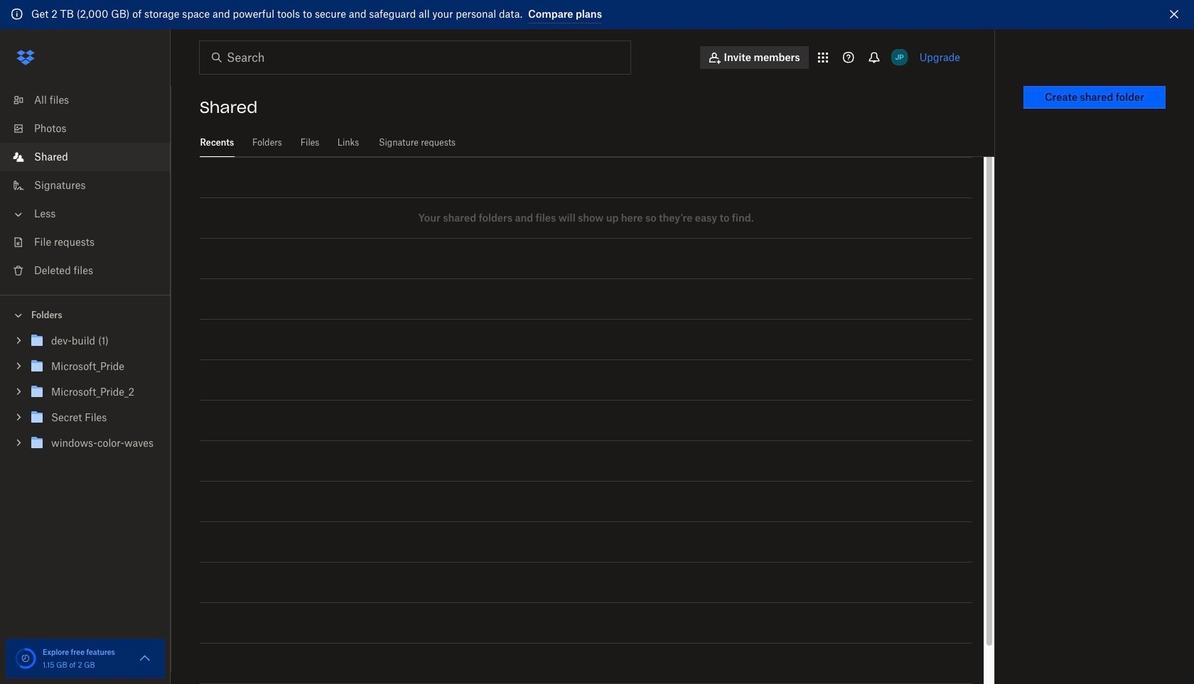 Task type: vqa. For each thing, say whether or not it's contained in the screenshot.
leftmost "requests"
no



Task type: describe. For each thing, give the bounding box(es) containing it.
quota usage progress bar
[[14, 648, 37, 670]]

dropbox image
[[11, 43, 40, 71]]

Search in folder "Dropbox" text field
[[227, 49, 602, 66]]

less image
[[11, 207, 26, 221]]



Task type: locate. For each thing, give the bounding box(es) containing it.
tab list
[[200, 128, 995, 157]]

alert
[[0, 0, 1195, 29]]

group
[[0, 325, 171, 467]]

list item
[[0, 143, 171, 171]]

list
[[0, 77, 171, 295]]



